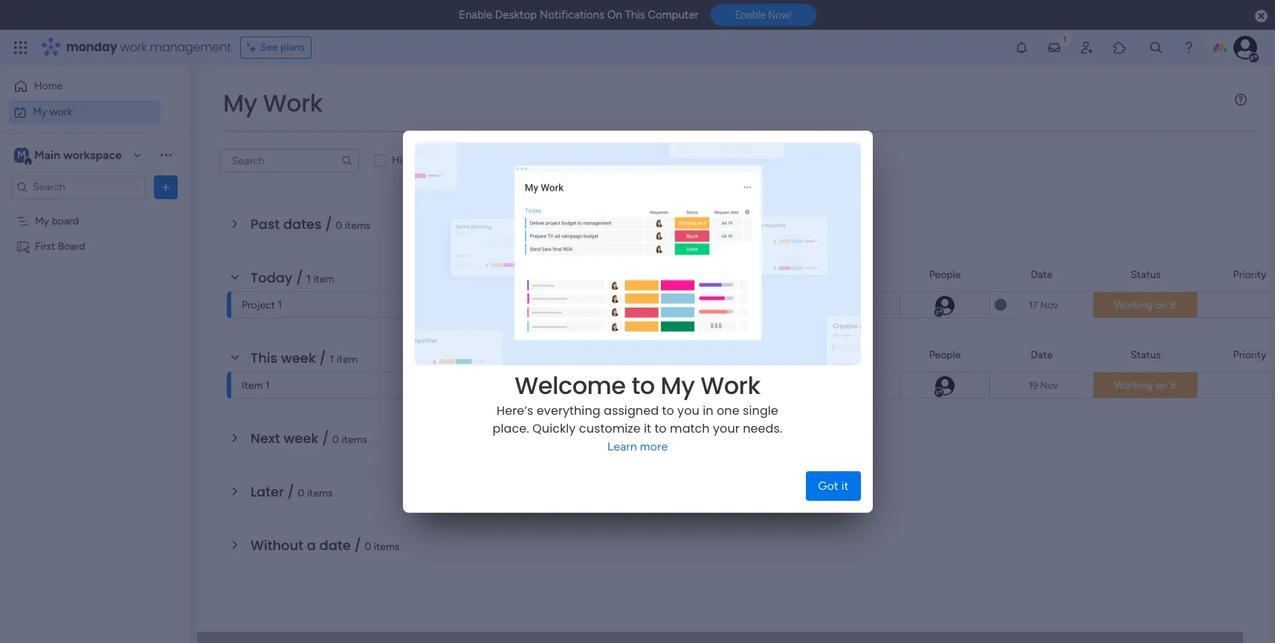 Task type: describe. For each thing, give the bounding box(es) containing it.
items inside next week / 0 items
[[342, 434, 368, 446]]

everything
[[537, 402, 601, 419]]

date for 1
[[1031, 268, 1053, 281]]

got it button
[[807, 471, 861, 501]]

monday
[[66, 39, 117, 56]]

first inside list box
[[35, 240, 55, 253]]

plans
[[280, 41, 305, 54]]

monday work management
[[66, 39, 231, 56]]

single
[[743, 402, 779, 419]]

status for 1
[[1131, 268, 1161, 281]]

my board link
[[620, 292, 757, 319]]

got
[[818, 479, 839, 493]]

0 horizontal spatial this
[[251, 349, 278, 367]]

first board link
[[620, 373, 757, 399]]

1 inside this week / 1 item
[[330, 353, 334, 366]]

welcome to my work here's everything assigned to you in one single place. quickly customize it to match your needs. learn more
[[493, 369, 783, 454]]

dapulse close image
[[1256, 9, 1268, 24]]

project
[[242, 299, 275, 312]]

hide
[[392, 154, 414, 167]]

item 1
[[242, 379, 270, 392]]

needs.
[[743, 420, 783, 437]]

it inside button
[[842, 479, 849, 493]]

my inside button
[[33, 105, 47, 118]]

dates
[[283, 215, 322, 234]]

work for my
[[50, 105, 72, 118]]

match
[[670, 420, 710, 437]]

board right shareable board icon
[[58, 240, 85, 253]]

nov for 19 nov
[[1041, 380, 1059, 391]]

jacob simon image
[[1234, 36, 1258, 60]]

17
[[1029, 299, 1038, 311]]

enable for enable desktop notifications on this computer
[[459, 8, 493, 22]]

board up my board link
[[675, 268, 702, 281]]

people for /
[[930, 349, 961, 361]]

2 on from the top
[[1156, 379, 1168, 392]]

my work button
[[9, 100, 160, 124]]

2 working from the top
[[1115, 379, 1154, 392]]

2 working on it from the top
[[1115, 379, 1177, 392]]

list box containing my board
[[0, 205, 190, 460]]

1 inside today / 1 item
[[307, 273, 311, 286]]

item inside this week / 1 item
[[337, 353, 358, 366]]

one
[[717, 402, 740, 419]]

0 inside next week / 0 items
[[333, 434, 339, 446]]

my inside list box
[[35, 215, 49, 227]]

got it
[[818, 479, 849, 493]]

Filter dashboard by text search field
[[219, 149, 359, 173]]

item
[[242, 379, 263, 392]]

you
[[678, 402, 700, 419]]

nov for 17 nov
[[1041, 299, 1059, 311]]

without a date / 0 items
[[251, 536, 400, 555]]

notifications
[[540, 8, 605, 22]]

my board inside my board link
[[622, 300, 666, 312]]

without
[[251, 536, 303, 555]]

select product image
[[13, 40, 28, 55]]

apps image
[[1113, 40, 1128, 55]]

it inside welcome to my work here's everything assigned to you in one single place. quickly customize it to match your needs. learn more
[[644, 420, 652, 437]]

enable now!
[[735, 9, 792, 21]]

0 inside past dates / 0 items
[[336, 219, 342, 232]]

see plans button
[[240, 36, 312, 59]]

customize button
[[474, 149, 554, 173]]

main workspace
[[34, 148, 122, 162]]

week for this
[[281, 349, 316, 367]]

past
[[251, 215, 280, 234]]

0 inside later / 0 items
[[298, 487, 305, 500]]

learn more link
[[608, 439, 668, 454]]

in
[[703, 402, 714, 419]]

here's
[[497, 402, 534, 419]]

today / 1 item
[[251, 269, 334, 287]]

0 vertical spatial work
[[263, 86, 323, 120]]

1 image
[[1059, 30, 1072, 47]]

work inside welcome to my work here's everything assigned to you in one single place. quickly customize it to match your needs. learn more
[[701, 369, 761, 402]]

search everything image
[[1149, 40, 1164, 55]]

more
[[640, 439, 668, 454]]

your
[[713, 420, 740, 437]]

done
[[417, 154, 440, 167]]

invite members image
[[1080, 40, 1095, 55]]

1 vertical spatial first
[[622, 380, 642, 393]]

search image
[[341, 155, 353, 167]]

computer
[[648, 8, 699, 22]]

past dates / 0 items
[[251, 215, 371, 234]]



Task type: locate. For each thing, give the bounding box(es) containing it.
week right next
[[284, 429, 319, 448]]

group for /
[[819, 349, 849, 361]]

1 vertical spatial item
[[337, 353, 358, 366]]

1 horizontal spatial work
[[120, 39, 147, 56]]

enable left now!
[[735, 9, 766, 21]]

first
[[35, 240, 55, 253], [622, 380, 642, 393]]

enable
[[459, 8, 493, 22], [735, 9, 766, 21]]

my work
[[33, 105, 72, 118]]

1 horizontal spatial this
[[625, 8, 645, 22]]

work inside "my work" button
[[50, 105, 72, 118]]

workspace
[[63, 148, 122, 162]]

0 vertical spatial this
[[625, 8, 645, 22]]

later / 0 items
[[251, 483, 333, 501]]

items
[[443, 154, 469, 167], [345, 219, 371, 232], [342, 434, 368, 446], [307, 487, 333, 500], [374, 541, 400, 553]]

work right monday
[[120, 39, 147, 56]]

now!
[[769, 9, 792, 21]]

status
[[1131, 268, 1161, 281], [1131, 349, 1161, 361]]

17 nov
[[1029, 299, 1059, 311]]

item
[[313, 273, 334, 286], [337, 353, 358, 366]]

/
[[325, 215, 332, 234], [296, 269, 303, 287], [320, 349, 326, 367], [322, 429, 329, 448], [288, 483, 294, 501], [354, 536, 361, 555]]

shareable board image
[[16, 239, 30, 253]]

date
[[320, 536, 351, 555]]

status for /
[[1131, 349, 1161, 361]]

people
[[930, 268, 961, 281], [930, 349, 961, 361]]

home button
[[9, 74, 160, 98]]

my inside welcome to my work here's everything assigned to you in one single place. quickly customize it to match your needs. learn more
[[661, 369, 695, 402]]

1 working from the top
[[1115, 299, 1154, 312]]

this right on
[[625, 8, 645, 22]]

1 vertical spatial group
[[819, 349, 849, 361]]

assigned
[[604, 402, 659, 419]]

date up 19 nov
[[1031, 349, 1053, 361]]

work for monday
[[120, 39, 147, 56]]

1 horizontal spatial first board
[[622, 380, 672, 393]]

work up your
[[701, 369, 761, 402]]

hide done items
[[392, 154, 469, 167]]

working on it
[[1115, 299, 1177, 312], [1115, 379, 1177, 392]]

desktop
[[495, 8, 537, 22]]

2 status from the top
[[1131, 349, 1161, 361]]

nov right 19
[[1041, 380, 1059, 391]]

1 horizontal spatial my board
[[622, 300, 666, 312]]

2 priority from the top
[[1234, 349, 1267, 361]]

work down home
[[50, 105, 72, 118]]

None search field
[[219, 149, 359, 173]]

enable now! button
[[711, 4, 817, 26]]

to
[[632, 369, 655, 402], [662, 402, 674, 419], [655, 420, 667, 437]]

my
[[223, 86, 257, 120], [33, 105, 47, 118], [35, 215, 49, 227], [622, 300, 636, 312], [661, 369, 695, 402]]

priority for 1
[[1234, 268, 1267, 281]]

place.
[[493, 420, 529, 437]]

items inside past dates / 0 items
[[345, 219, 371, 232]]

1 status from the top
[[1131, 268, 1161, 281]]

1 horizontal spatial enable
[[735, 9, 766, 21]]

0 right later
[[298, 487, 305, 500]]

0 vertical spatial working
[[1115, 299, 1154, 312]]

1 horizontal spatial item
[[337, 353, 358, 366]]

first board
[[35, 240, 85, 253], [622, 380, 672, 393]]

learn
[[608, 439, 637, 454]]

first board inside list box
[[35, 240, 85, 253]]

1 vertical spatial priority
[[1234, 349, 1267, 361]]

first up assigned
[[622, 380, 642, 393]]

1 horizontal spatial board
[[639, 300, 666, 312]]

date for /
[[1031, 349, 1053, 361]]

week
[[281, 349, 316, 367], [284, 429, 319, 448]]

workspace image
[[14, 147, 29, 163]]

board up assigned
[[645, 380, 672, 393]]

later
[[251, 483, 284, 501]]

my work
[[223, 86, 323, 120]]

customize
[[579, 420, 641, 437]]

a
[[307, 536, 316, 555]]

0 horizontal spatial work
[[263, 86, 323, 120]]

first board right shareable board icon
[[35, 240, 85, 253]]

items inside without a date / 0 items
[[374, 541, 400, 553]]

1 vertical spatial people
[[930, 349, 961, 361]]

1 horizontal spatial first
[[622, 380, 642, 393]]

0 vertical spatial status
[[1131, 268, 1161, 281]]

1 vertical spatial nov
[[1041, 380, 1059, 391]]

0 vertical spatial board
[[52, 215, 79, 227]]

item inside today / 1 item
[[313, 273, 334, 286]]

option
[[0, 208, 190, 211]]

working
[[1115, 299, 1154, 312], [1115, 379, 1154, 392]]

first board up assigned
[[622, 380, 672, 393]]

1 vertical spatial board
[[639, 300, 666, 312]]

week down project 1
[[281, 349, 316, 367]]

0
[[336, 219, 342, 232], [333, 434, 339, 446], [298, 487, 305, 500], [365, 541, 371, 553]]

2 date from the top
[[1031, 349, 1053, 361]]

it
[[1171, 299, 1177, 312], [1171, 379, 1177, 392], [644, 420, 652, 437], [842, 479, 849, 493]]

priority
[[1234, 268, 1267, 281], [1234, 349, 1267, 361]]

0 vertical spatial item
[[313, 273, 334, 286]]

1 vertical spatial working
[[1115, 379, 1154, 392]]

priority for /
[[1234, 349, 1267, 361]]

0 horizontal spatial first board
[[35, 240, 85, 253]]

0 horizontal spatial work
[[50, 105, 72, 118]]

1
[[307, 273, 311, 286], [278, 299, 282, 312], [330, 353, 334, 366], [266, 379, 270, 392]]

0 inside without a date / 0 items
[[365, 541, 371, 553]]

2 nov from the top
[[1041, 380, 1059, 391]]

notifications image
[[1015, 40, 1030, 55]]

0 right date
[[365, 541, 371, 553]]

1 vertical spatial working on it
[[1115, 379, 1177, 392]]

1 vertical spatial date
[[1031, 349, 1053, 361]]

0 up later / 0 items
[[333, 434, 339, 446]]

0 horizontal spatial my board
[[35, 215, 79, 227]]

management
[[150, 39, 231, 56]]

1 nov from the top
[[1041, 299, 1059, 311]]

1 group from the top
[[819, 268, 849, 281]]

my board
[[35, 215, 79, 227], [622, 300, 666, 312]]

1 people from the top
[[930, 268, 961, 281]]

0 vertical spatial date
[[1031, 268, 1053, 281]]

date
[[1031, 268, 1053, 281], [1031, 349, 1053, 361]]

0 vertical spatial work
[[120, 39, 147, 56]]

1 vertical spatial on
[[1156, 379, 1168, 392]]

0 vertical spatial working on it
[[1115, 299, 1177, 312]]

group
[[819, 268, 849, 281], [819, 349, 849, 361]]

board
[[52, 215, 79, 227], [639, 300, 666, 312]]

19
[[1029, 380, 1039, 391]]

1 vertical spatial work
[[50, 105, 72, 118]]

0 vertical spatial my board
[[35, 215, 79, 227]]

0 horizontal spatial board
[[52, 215, 79, 227]]

1 priority from the top
[[1234, 268, 1267, 281]]

board
[[58, 240, 85, 253], [675, 268, 702, 281], [675, 349, 702, 361], [645, 380, 672, 393]]

1 vertical spatial first board
[[622, 380, 672, 393]]

enable for enable now!
[[735, 9, 766, 21]]

home
[[34, 80, 63, 92]]

0 horizontal spatial item
[[313, 273, 334, 286]]

2 people from the top
[[930, 349, 961, 361]]

work
[[120, 39, 147, 56], [50, 105, 72, 118]]

2 group from the top
[[819, 349, 849, 361]]

next week / 0 items
[[251, 429, 368, 448]]

list box
[[0, 205, 190, 460]]

1 horizontal spatial work
[[701, 369, 761, 402]]

board inside list box
[[52, 215, 79, 227]]

customize
[[498, 154, 549, 167]]

project 1
[[242, 299, 282, 312]]

1 on from the top
[[1156, 299, 1168, 312]]

next
[[251, 429, 280, 448]]

0 vertical spatial first
[[35, 240, 55, 253]]

items inside later / 0 items
[[307, 487, 333, 500]]

0 vertical spatial people
[[930, 268, 961, 281]]

0 vertical spatial priority
[[1234, 268, 1267, 281]]

enable inside enable now! button
[[735, 9, 766, 21]]

19 nov
[[1029, 380, 1059, 391]]

first right shareable board icon
[[35, 240, 55, 253]]

quickly
[[533, 420, 576, 437]]

0 vertical spatial first board
[[35, 240, 85, 253]]

main
[[34, 148, 60, 162]]

0 vertical spatial nov
[[1041, 299, 1059, 311]]

Search in workspace field
[[31, 179, 124, 196]]

0 vertical spatial week
[[281, 349, 316, 367]]

1 working on it from the top
[[1115, 299, 1177, 312]]

nov
[[1041, 299, 1059, 311], [1041, 380, 1059, 391]]

today
[[251, 269, 293, 287]]

1 vertical spatial my board
[[622, 300, 666, 312]]

0 horizontal spatial first
[[35, 240, 55, 253]]

work
[[263, 86, 323, 120], [701, 369, 761, 402]]

people for 1
[[930, 268, 961, 281]]

1 date from the top
[[1031, 268, 1053, 281]]

0 vertical spatial on
[[1156, 299, 1168, 312]]

welcome
[[515, 369, 626, 402]]

help image
[[1182, 40, 1197, 55]]

0 right the dates
[[336, 219, 342, 232]]

0 vertical spatial group
[[819, 268, 849, 281]]

nov right 17
[[1041, 299, 1059, 311]]

date up 17 nov
[[1031, 268, 1053, 281]]

1 vertical spatial week
[[284, 429, 319, 448]]

1 vertical spatial status
[[1131, 349, 1161, 361]]

board up first board link
[[675, 349, 702, 361]]

on
[[608, 8, 622, 22]]

this
[[625, 8, 645, 22], [251, 349, 278, 367]]

see
[[260, 41, 278, 54]]

enable left desktop
[[459, 8, 493, 22]]

m
[[17, 148, 26, 161]]

enable desktop notifications on this computer
[[459, 8, 699, 22]]

this week / 1 item
[[251, 349, 358, 367]]

work down plans
[[263, 86, 323, 120]]

group for 1
[[819, 268, 849, 281]]

workspace selection element
[[14, 146, 124, 166]]

0 horizontal spatial enable
[[459, 8, 493, 22]]

1 vertical spatial this
[[251, 349, 278, 367]]

1 vertical spatial work
[[701, 369, 761, 402]]

see plans
[[260, 41, 305, 54]]

week for next
[[284, 429, 319, 448]]

this up item 1
[[251, 349, 278, 367]]

inbox image
[[1047, 40, 1062, 55]]



Task type: vqa. For each thing, say whether or not it's contained in the screenshot.
dapulse attachment icon
no



